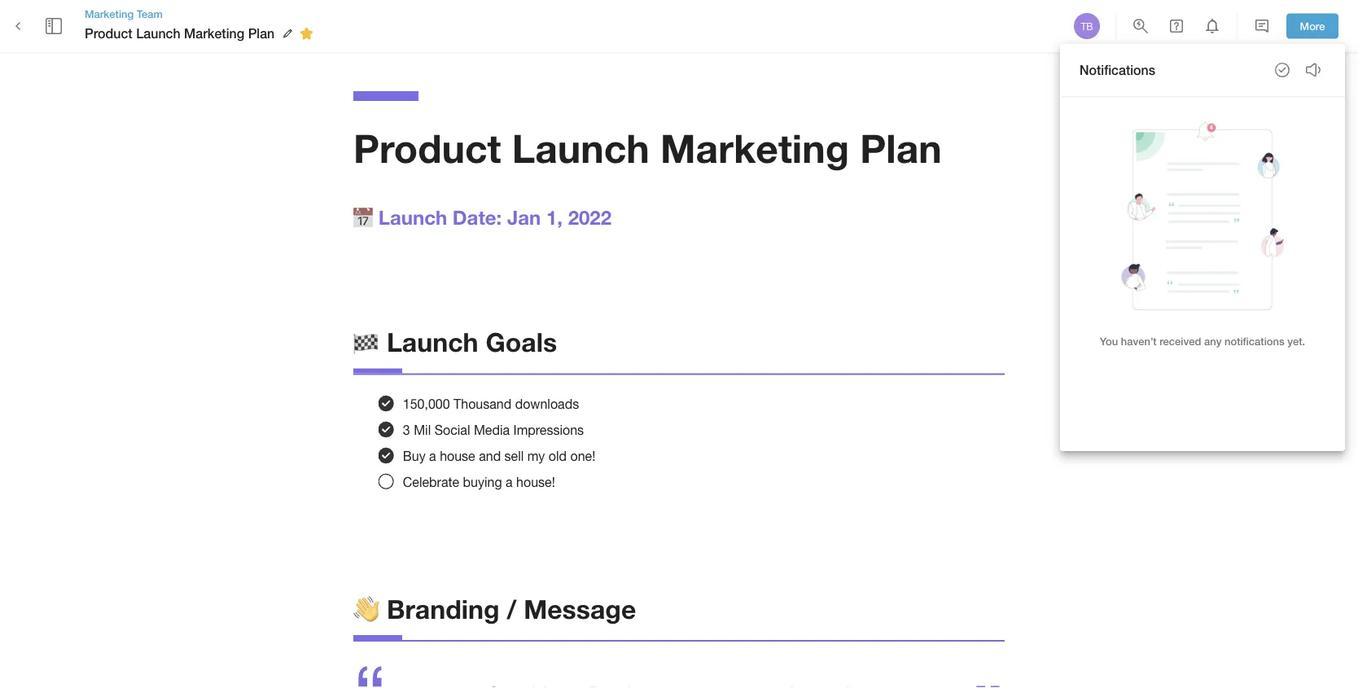 Task type: locate. For each thing, give the bounding box(es) containing it.
a right buy
[[429, 448, 436, 463]]

0 horizontal spatial a
[[429, 448, 436, 463]]

buying
[[463, 474, 502, 489]]

2 vertical spatial marketing
[[660, 124, 849, 171]]

/
[[507, 593, 517, 624]]

marketing team
[[85, 7, 163, 20]]

0 vertical spatial a
[[429, 448, 436, 463]]

house
[[440, 448, 475, 463]]

150,000
[[403, 396, 450, 411]]

received
[[1160, 335, 1201, 347]]

haven't
[[1121, 335, 1157, 347]]

a
[[429, 448, 436, 463], [506, 474, 513, 489]]

🏁 launch goals
[[353, 326, 557, 357]]

product
[[85, 26, 132, 41], [353, 124, 501, 171]]

1 vertical spatial plan
[[860, 124, 942, 171]]

team
[[137, 7, 163, 20]]

launch down team
[[136, 26, 180, 41]]

product launch marketing plan
[[85, 26, 275, 41], [353, 124, 942, 171]]

any
[[1204, 335, 1222, 347]]

downloads
[[515, 396, 579, 411]]

150,000 thousand downloads
[[403, 396, 579, 411]]

0 vertical spatial marketing
[[85, 7, 134, 20]]

0 vertical spatial product launch marketing plan
[[85, 26, 275, 41]]

1 vertical spatial product
[[353, 124, 501, 171]]

1 horizontal spatial product launch marketing plan
[[353, 124, 942, 171]]

notifications
[[1080, 62, 1156, 78]]

mil
[[414, 422, 431, 437]]

0 horizontal spatial plan
[[248, 26, 275, 41]]

0 vertical spatial product
[[85, 26, 132, 41]]

marketing
[[85, 7, 134, 20], [184, 26, 244, 41], [660, 124, 849, 171]]

impressions
[[513, 422, 584, 437]]

1 horizontal spatial marketing
[[184, 26, 244, 41]]

branding
[[387, 593, 500, 624]]

a down sell
[[506, 474, 513, 489]]

1 vertical spatial a
[[506, 474, 513, 489]]

📅
[[353, 205, 373, 228]]

one!
[[570, 448, 596, 463]]

0 horizontal spatial product
[[85, 26, 132, 41]]

more button
[[1287, 14, 1339, 39]]

celebrate buying a house!
[[403, 474, 555, 489]]

remove favorite image
[[297, 24, 316, 43]]

notifications
[[1225, 335, 1285, 347]]

and
[[479, 448, 501, 463]]

launch
[[136, 26, 180, 41], [512, 124, 650, 171], [378, 205, 447, 228], [387, 326, 478, 357]]

0 horizontal spatial marketing
[[85, 7, 134, 20]]

plan
[[248, 26, 275, 41], [860, 124, 942, 171]]

2022
[[568, 205, 612, 228]]



Task type: describe. For each thing, give the bounding box(es) containing it.
2 horizontal spatial marketing
[[660, 124, 849, 171]]

goals
[[486, 326, 557, 357]]

0 horizontal spatial product launch marketing plan
[[85, 26, 275, 41]]

you
[[1100, 335, 1118, 347]]

1 vertical spatial product launch marketing plan
[[353, 124, 942, 171]]

👋
[[353, 593, 379, 624]]

🏁
[[353, 326, 379, 357]]

launch right 📅
[[378, 205, 447, 228]]

marketing inside marketing team link
[[85, 7, 134, 20]]

thousand
[[454, 396, 512, 411]]

1 horizontal spatial plan
[[860, 124, 942, 171]]

sell
[[505, 448, 524, 463]]

launch up 2022
[[512, 124, 650, 171]]

house!
[[516, 474, 555, 489]]

3 mil social media impressions
[[403, 422, 584, 437]]

yet.
[[1288, 335, 1305, 347]]

buy a house and sell my old one!
[[403, 448, 596, 463]]

📅 launch date: jan 1, 2022
[[353, 205, 612, 228]]

tb
[[1081, 20, 1093, 32]]

my
[[527, 448, 545, 463]]

1 horizontal spatial a
[[506, 474, 513, 489]]

0 vertical spatial plan
[[248, 26, 275, 41]]

buy
[[403, 448, 426, 463]]

celebrate
[[403, 474, 459, 489]]

1 vertical spatial marketing
[[184, 26, 244, 41]]

1 horizontal spatial product
[[353, 124, 501, 171]]

launch up '150,000'
[[387, 326, 478, 357]]

message
[[524, 593, 636, 624]]

media
[[474, 422, 510, 437]]

tb button
[[1072, 11, 1103, 42]]

you haven't received any notifications yet.
[[1100, 335, 1305, 347]]

old
[[549, 448, 567, 463]]

1,
[[546, 205, 563, 228]]

3
[[403, 422, 410, 437]]

marketing team link
[[85, 6, 319, 21]]

more
[[1300, 20, 1325, 32]]

jan
[[507, 205, 541, 228]]

👋 branding / message
[[353, 593, 636, 624]]

social
[[435, 422, 470, 437]]

date:
[[453, 205, 502, 228]]



Task type: vqa. For each thing, say whether or not it's contained in the screenshot.
rightmost Product
yes



